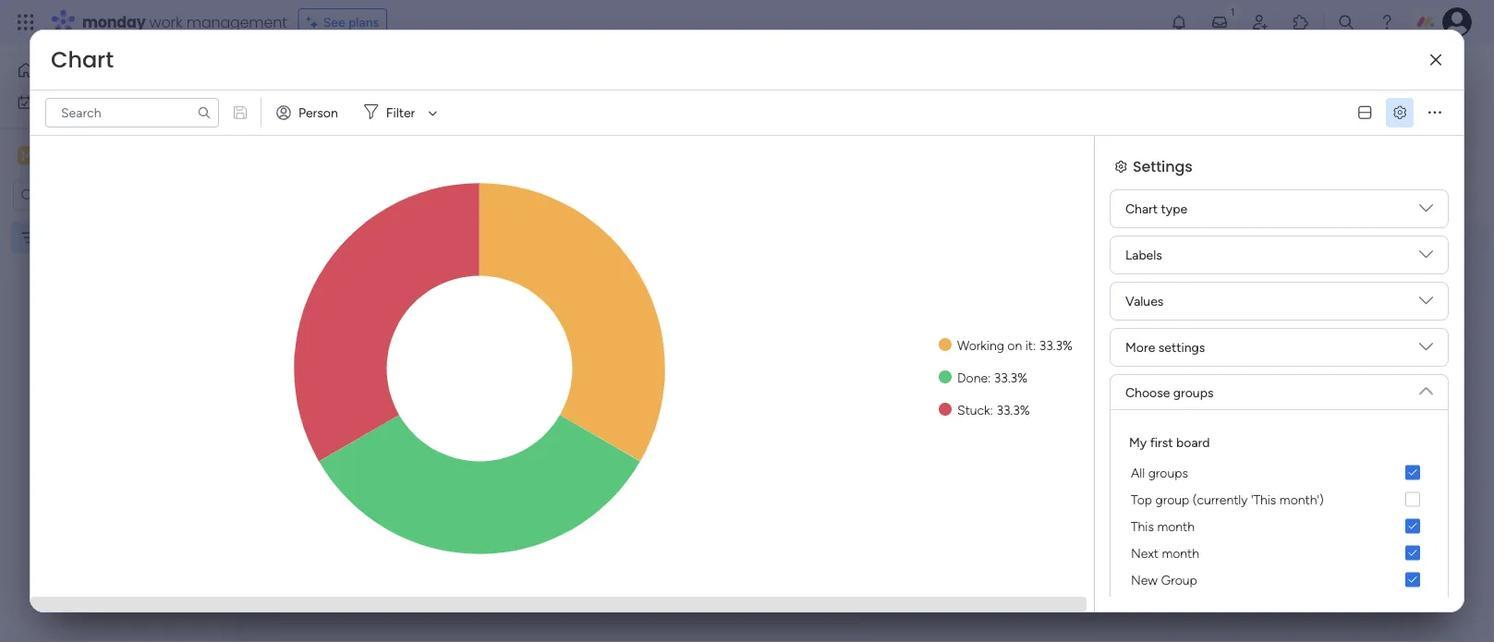 Task type: locate. For each thing, give the bounding box(es) containing it.
add widget button
[[406, 108, 516, 138]]

more
[[1126, 340, 1156, 355]]

all
[[1132, 465, 1146, 481]]

top group (currently 'this month')
[[1132, 492, 1325, 508]]

board for my first board group containing my first board
[[1177, 435, 1211, 450]]

my first board element up next month 'option'
[[1126, 486, 1434, 513]]

board down search in workspace 'field'
[[91, 230, 124, 245]]

groups for all groups
[[1149, 465, 1189, 481]]

1 dapulse dropdown down arrow image from the top
[[1420, 202, 1434, 222]]

month inside option
[[1158, 519, 1195, 534]]

: up stuck : 33.3%
[[988, 370, 991, 386]]

0 vertical spatial chart
[[51, 44, 114, 75]]

my down search in workspace 'field'
[[43, 230, 61, 245]]

my
[[286, 60, 317, 91], [41, 94, 58, 110], [43, 230, 61, 245], [1130, 435, 1148, 450]]

new
[[288, 115, 315, 131], [1132, 572, 1158, 588]]

new inside button
[[288, 115, 315, 131]]

board inside heading
[[1177, 435, 1211, 450]]

2 vertical spatial my first board
[[1130, 435, 1211, 450]]

my first board element up 'this
[[1126, 459, 1434, 486]]

chart type
[[1126, 201, 1188, 217]]

dapulse dropdown down arrow image
[[1420, 294, 1434, 315], [1420, 340, 1434, 361], [1420, 377, 1434, 398]]

1 vertical spatial dapulse dropdown down arrow image
[[1420, 340, 1434, 361]]

first up person
[[323, 60, 362, 91]]

groups up the group
[[1149, 465, 1189, 481]]

my first board element
[[1126, 459, 1434, 486], [1126, 486, 1434, 513]]

settings
[[1159, 340, 1206, 355]]

: right "on"
[[1034, 337, 1037, 353]]

filter button
[[357, 98, 444, 128]]

dapulse dropdown down arrow image
[[1420, 202, 1434, 222], [1420, 248, 1434, 269]]

first inside heading
[[1151, 435, 1174, 450]]

next
[[1132, 545, 1159, 561]]

1 vertical spatial work
[[62, 94, 90, 110]]

2 vertical spatial first
[[1151, 435, 1174, 450]]

None search field
[[45, 98, 219, 128]]

2 vertical spatial 33.3%
[[997, 402, 1030, 418]]

new down next
[[1132, 572, 1158, 588]]

my up all
[[1130, 435, 1148, 450]]

on
[[1008, 337, 1023, 353]]

board up filter popup button on the left of the page
[[367, 60, 433, 91]]

month
[[1158, 519, 1195, 534], [1163, 545, 1200, 561]]

month for next month
[[1163, 545, 1200, 561]]

my first board group
[[1126, 433, 1434, 594], [1126, 513, 1434, 594]]

first down search in workspace 'field'
[[64, 230, 87, 245]]

my first board down search in workspace 'field'
[[43, 230, 124, 245]]

33.3% down "on"
[[995, 370, 1028, 386]]

0 horizontal spatial my first board
[[43, 230, 124, 245]]

1 horizontal spatial chart
[[304, 250, 352, 274]]

1 vertical spatial groups
[[1149, 465, 1189, 481]]

groups
[[1174, 385, 1214, 400], [1149, 465, 1189, 481]]

arrow down image
[[422, 102, 444, 124], [763, 112, 786, 134]]

2 horizontal spatial chart
[[1126, 201, 1159, 217]]

option
[[0, 221, 236, 225]]

2 my first board element from the top
[[1126, 486, 1434, 513]]

2 vertical spatial :
[[991, 402, 994, 418]]

month inside 'option'
[[1163, 545, 1200, 561]]

2 horizontal spatial board
[[1177, 435, 1211, 450]]

1 my first board group from the top
[[1126, 433, 1434, 594]]

Search in workspace field
[[39, 185, 154, 206]]

0 vertical spatial dapulse dropdown down arrow image
[[1420, 202, 1434, 222]]

1 horizontal spatial my first board
[[286, 60, 433, 91]]

1 horizontal spatial work
[[149, 12, 183, 32]]

0 vertical spatial month
[[1158, 519, 1195, 534]]

1 vertical spatial first
[[64, 230, 87, 245]]

my first board up all groups on the bottom right of the page
[[1130, 435, 1211, 450]]

1 vertical spatial new
[[1132, 572, 1158, 588]]

my first board
[[286, 60, 433, 91], [43, 230, 124, 245], [1130, 435, 1211, 450]]

1 vertical spatial board
[[91, 230, 124, 245]]

first up all groups on the bottom right of the page
[[1151, 435, 1174, 450]]

work for my
[[62, 94, 90, 110]]

v2 split view image
[[1359, 106, 1372, 119]]

my first board group containing my first board
[[1126, 433, 1434, 594]]

my inside button
[[41, 94, 58, 110]]

0 vertical spatial groups
[[1174, 385, 1214, 400]]

1 dapulse dropdown down arrow image from the top
[[1420, 294, 1434, 315]]

this
[[1132, 519, 1155, 534]]

my inside heading
[[1130, 435, 1148, 450]]

0 horizontal spatial new
[[288, 115, 315, 131]]

2 horizontal spatial first
[[1151, 435, 1174, 450]]

new for new project
[[288, 115, 315, 131]]

first
[[323, 60, 362, 91], [64, 230, 87, 245], [1151, 435, 1174, 450]]

monday work management
[[82, 12, 287, 32]]

2 dapulse dropdown down arrow image from the top
[[1420, 248, 1434, 269]]

0 vertical spatial work
[[149, 12, 183, 32]]

work inside button
[[62, 94, 90, 110]]

3 dapulse dropdown down arrow image from the top
[[1420, 377, 1434, 398]]

values
[[1126, 294, 1164, 309]]

board inside 'field'
[[367, 60, 433, 91]]

groups right choose
[[1174, 385, 1214, 400]]

2 my first board group from the top
[[1126, 513, 1434, 594]]

0 vertical spatial first
[[323, 60, 362, 91]]

working on it : 33.3%
[[958, 337, 1073, 353]]

widget
[[467, 115, 507, 131]]

board
[[367, 60, 433, 91], [91, 230, 124, 245], [1177, 435, 1211, 450]]

: down done : 33.3% at the bottom right of the page
[[991, 402, 994, 418]]

1 vertical spatial my first board
[[43, 230, 124, 245]]

work right monday
[[149, 12, 183, 32]]

2 vertical spatial dapulse dropdown down arrow image
[[1420, 377, 1434, 398]]

see plans button
[[298, 8, 388, 36]]

0 vertical spatial new
[[288, 115, 315, 131]]

2 vertical spatial board
[[1177, 435, 1211, 450]]

chart inside main content
[[304, 250, 352, 274]]

0 horizontal spatial chart
[[51, 44, 114, 75]]

1 horizontal spatial new
[[1132, 572, 1158, 588]]

top
[[1132, 492, 1153, 508]]

1 vertical spatial :
[[988, 370, 991, 386]]

0 vertical spatial my first board
[[286, 60, 433, 91]]

0 horizontal spatial board
[[91, 230, 124, 245]]

1 vertical spatial 33.3%
[[995, 370, 1028, 386]]

stuck : 33.3%
[[958, 402, 1030, 418]]

chart
[[51, 44, 114, 75], [1126, 201, 1159, 217], [304, 250, 352, 274]]

2 dapulse dropdown down arrow image from the top
[[1420, 340, 1434, 361]]

1 horizontal spatial first
[[323, 60, 362, 91]]

more dots image
[[1429, 106, 1442, 119]]

groups for choose groups
[[1174, 385, 1214, 400]]

workspace image
[[18, 146, 36, 166]]

2 horizontal spatial my first board
[[1130, 435, 1211, 450]]

all groups
[[1132, 465, 1189, 481]]

select product image
[[17, 13, 35, 31]]

group
[[1162, 572, 1198, 588]]

this month option
[[1126, 513, 1434, 540]]

work
[[149, 12, 183, 32], [62, 94, 90, 110]]

0 horizontal spatial arrow down image
[[422, 102, 444, 124]]

Search field
[[547, 110, 602, 136]]

'this
[[1252, 492, 1277, 508]]

33.3%
[[1040, 337, 1073, 353], [995, 370, 1028, 386], [997, 402, 1030, 418]]

my up the person popup button
[[286, 60, 317, 91]]

group
[[1156, 492, 1190, 508]]

0 horizontal spatial work
[[62, 94, 90, 110]]

first inside 'field'
[[323, 60, 362, 91]]

my first board element containing top group (currently 'this month')
[[1126, 486, 1434, 513]]

next month
[[1132, 545, 1200, 561]]

1 horizontal spatial board
[[367, 60, 433, 91]]

my first board up "project"
[[286, 60, 433, 91]]

monday
[[82, 12, 146, 32]]

1 vertical spatial month
[[1163, 545, 1200, 561]]

1 vertical spatial chart
[[1126, 201, 1159, 217]]

0 vertical spatial board
[[367, 60, 433, 91]]

filter
[[386, 105, 415, 121]]

0 vertical spatial dapulse dropdown down arrow image
[[1420, 294, 1434, 315]]

1 vertical spatial dapulse dropdown down arrow image
[[1420, 248, 1434, 269]]

this month
[[1132, 519, 1195, 534]]

month down the group
[[1158, 519, 1195, 534]]

0 horizontal spatial first
[[64, 230, 87, 245]]

board up all groups on the bottom right of the page
[[1177, 435, 1211, 450]]

1 image
[[1225, 1, 1242, 22]]

33.3% right the it
[[1040, 337, 1073, 353]]

new group option
[[1126, 567, 1434, 594]]

33.3% down done : 33.3% at the bottom right of the page
[[997, 402, 1030, 418]]

stuck
[[958, 402, 991, 418]]

project
[[318, 115, 360, 131]]

choose
[[1126, 385, 1171, 400]]

:
[[1034, 337, 1037, 353], [988, 370, 991, 386], [991, 402, 994, 418]]

arrow down image inside filter popup button
[[422, 102, 444, 124]]

1 my first board element from the top
[[1126, 459, 1434, 486]]

new project button
[[280, 108, 367, 138]]

see plans
[[323, 14, 379, 30]]

work down home
[[62, 94, 90, 110]]

month up group
[[1163, 545, 1200, 561]]

my down home
[[41, 94, 58, 110]]

new left "project"
[[288, 115, 315, 131]]

dapulse dropdown down arrow image for chart type
[[1420, 202, 1434, 222]]

add widget
[[440, 115, 507, 131]]

my first board element containing all groups
[[1126, 459, 1434, 486]]

first for my first board 'field'
[[323, 60, 362, 91]]

new inside option
[[1132, 572, 1158, 588]]

2 vertical spatial chart
[[304, 250, 352, 274]]



Task type: vqa. For each thing, say whether or not it's contained in the screenshot.
'date' to the middle
no



Task type: describe. For each thing, give the bounding box(es) containing it.
settings
[[1133, 156, 1193, 177]]

1 horizontal spatial arrow down image
[[763, 112, 786, 134]]

0 vertical spatial :
[[1034, 337, 1037, 353]]

choose groups
[[1126, 385, 1214, 400]]

main
[[43, 147, 75, 165]]

my first board list box
[[0, 218, 236, 503]]

33.3% for done : 33.3%
[[995, 370, 1028, 386]]

33.3% for stuck : 33.3%
[[997, 402, 1030, 418]]

(currently
[[1193, 492, 1249, 508]]

: for stuck : 33.3%
[[991, 402, 994, 418]]

main workspace
[[43, 147, 152, 165]]

inbox image
[[1211, 13, 1230, 31]]

invite members image
[[1252, 13, 1270, 31]]

search image
[[197, 105, 212, 120]]

dapulse dropdown down arrow image for groups
[[1420, 377, 1434, 398]]

add
[[440, 115, 464, 131]]

board for my first board 'field'
[[367, 60, 433, 91]]

home
[[43, 62, 78, 78]]

my first board inside list box
[[43, 230, 124, 245]]

new group
[[1132, 572, 1198, 588]]

my work button
[[11, 87, 199, 117]]

dapulse dropdown down arrow image for settings
[[1420, 340, 1434, 361]]

my first board inside 'field'
[[286, 60, 433, 91]]

home button
[[11, 55, 199, 85]]

see
[[323, 14, 345, 30]]

new project
[[288, 115, 360, 131]]

it
[[1026, 337, 1034, 353]]

management
[[187, 12, 287, 32]]

john smith image
[[1443, 7, 1473, 37]]

my work
[[41, 94, 90, 110]]

dapulse dropdown down arrow image for labels
[[1420, 248, 1434, 269]]

apps image
[[1293, 13, 1311, 31]]

board inside list box
[[91, 230, 124, 245]]

working
[[958, 337, 1005, 353]]

first for my first board group containing my first board
[[1151, 435, 1174, 450]]

next month option
[[1126, 540, 1434, 567]]

dapulse x slim image
[[1431, 53, 1442, 67]]

My first board field
[[281, 60, 438, 92]]

search everything image
[[1338, 13, 1356, 31]]

v2 search image
[[533, 113, 547, 134]]

notifications image
[[1170, 13, 1189, 31]]

my first board group containing this month
[[1126, 513, 1434, 594]]

type
[[1162, 201, 1188, 217]]

done
[[958, 370, 988, 386]]

plans
[[349, 14, 379, 30]]

: for done : 33.3%
[[988, 370, 991, 386]]

workspace selection element
[[18, 145, 154, 169]]

m
[[21, 148, 32, 164]]

Chart field
[[46, 44, 118, 75]]

work for monday
[[149, 12, 183, 32]]

month for this month
[[1158, 519, 1195, 534]]

month')
[[1280, 492, 1325, 508]]

0 vertical spatial 33.3%
[[1040, 337, 1073, 353]]

person button
[[269, 98, 349, 128]]

workspace
[[79, 147, 152, 165]]

more settings
[[1126, 340, 1206, 355]]

v2 settings line image
[[1394, 106, 1407, 119]]

help image
[[1378, 13, 1397, 31]]

labels
[[1126, 247, 1163, 263]]

person
[[299, 105, 338, 121]]

done : 33.3%
[[958, 370, 1028, 386]]

first inside list box
[[64, 230, 87, 245]]

my first board heading
[[1130, 433, 1211, 452]]

chart main content
[[245, 224, 1495, 643]]

Filter dashboard by text search field
[[45, 98, 219, 128]]

my inside 'field'
[[286, 60, 317, 91]]

my inside list box
[[43, 230, 61, 245]]

new for new group
[[1132, 572, 1158, 588]]



